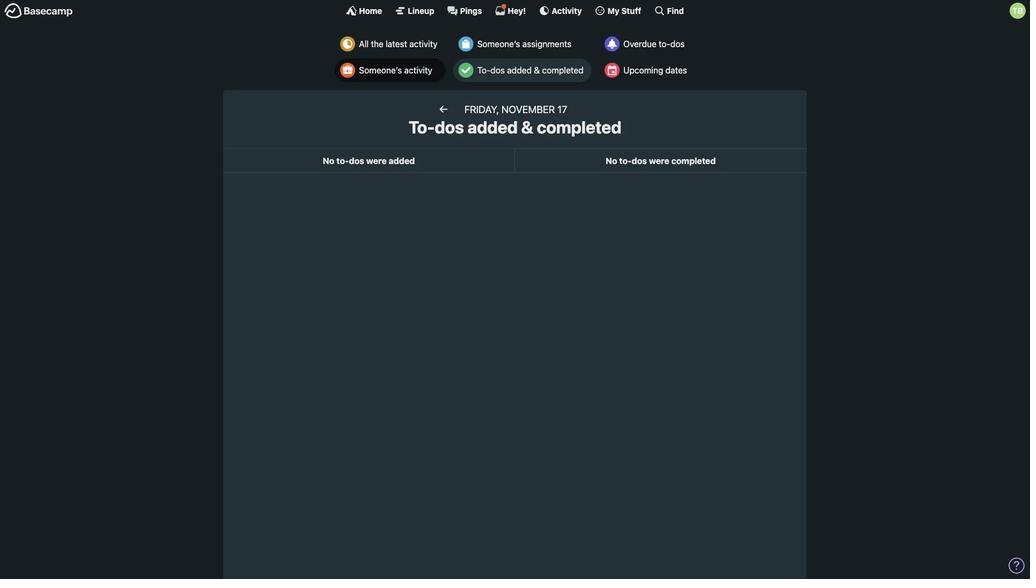 Task type: vqa. For each thing, say whether or not it's contained in the screenshot.


Task type: locate. For each thing, give the bounding box(es) containing it.
added
[[507, 65, 532, 75], [468, 117, 518, 137], [389, 156, 415, 166]]

dates
[[666, 65, 688, 75]]

0 vertical spatial activity
[[410, 39, 438, 49]]

activity
[[410, 39, 438, 49], [404, 65, 433, 75]]

my
[[608, 6, 620, 15]]

← link
[[428, 101, 459, 117]]

find
[[668, 6, 684, 15]]

reports image
[[605, 37, 620, 52]]

to- for overdue to-dos
[[659, 39, 671, 49]]

schedule image
[[605, 63, 620, 78]]

0 vertical spatial to-
[[478, 65, 491, 75]]

someone's
[[478, 39, 521, 49], [359, 65, 402, 75]]

upcoming dates link
[[600, 59, 696, 82]]

were for completed
[[649, 156, 670, 166]]

1 vertical spatial activity
[[404, 65, 433, 75]]

overdue to-dos link
[[600, 32, 696, 56]]

tim burton image
[[1010, 3, 1027, 19]]

all the latest activity
[[359, 39, 438, 49]]

friday, november 17
[[465, 103, 568, 115]]

someone's down the
[[359, 65, 402, 75]]

someone's right assignment icon in the top left of the page
[[478, 39, 521, 49]]

to-dos added & completed down friday, november 17
[[409, 117, 622, 137]]

1 horizontal spatial to-
[[478, 65, 491, 75]]

find button
[[655, 5, 684, 16]]

activity down all the latest activity
[[404, 65, 433, 75]]

latest
[[386, 39, 407, 49]]

&
[[534, 65, 540, 75], [522, 117, 534, 137]]

someone's for someone's activity
[[359, 65, 402, 75]]

someone's activity link
[[335, 59, 446, 82]]

& down assignments
[[534, 65, 540, 75]]

1 horizontal spatial to-
[[620, 156, 632, 166]]

activity right latest
[[410, 39, 438, 49]]

2 horizontal spatial to-
[[659, 39, 671, 49]]

to-dos added & completed down someone's assignments at top
[[478, 65, 584, 75]]

switch accounts image
[[4, 3, 73, 19]]

to-dos added & completed link
[[453, 59, 592, 82]]

todo image
[[459, 63, 474, 78]]

no for no to-dos were added
[[323, 156, 335, 166]]

dos
[[671, 39, 685, 49], [491, 65, 505, 75], [435, 117, 464, 137], [349, 156, 364, 166], [632, 156, 647, 166]]

0 vertical spatial added
[[507, 65, 532, 75]]

someone's inside "link"
[[359, 65, 402, 75]]

to- for no to-dos were added
[[337, 156, 349, 166]]

were for added
[[367, 156, 387, 166]]

were
[[367, 156, 387, 166], [649, 156, 670, 166]]

2 vertical spatial added
[[389, 156, 415, 166]]

0 horizontal spatial someone's
[[359, 65, 402, 75]]

2 were from the left
[[649, 156, 670, 166]]

0 horizontal spatial were
[[367, 156, 387, 166]]

0 horizontal spatial no
[[323, 156, 335, 166]]

1 horizontal spatial someone's
[[478, 39, 521, 49]]

1 vertical spatial added
[[468, 117, 518, 137]]

upcoming dates
[[624, 65, 688, 75]]

activity link
[[539, 5, 582, 16]]

to-dos added & completed
[[478, 65, 584, 75], [409, 117, 622, 137]]

assignment image
[[459, 37, 474, 52]]

activity inside "link"
[[404, 65, 433, 75]]

to-
[[478, 65, 491, 75], [409, 117, 435, 137]]

2 no from the left
[[606, 156, 618, 166]]

to-
[[659, 39, 671, 49], [337, 156, 349, 166], [620, 156, 632, 166]]

2 vertical spatial completed
[[672, 156, 716, 166]]

1 no from the left
[[323, 156, 335, 166]]

1 vertical spatial &
[[522, 117, 534, 137]]

1 horizontal spatial were
[[649, 156, 670, 166]]

& down november on the top of the page
[[522, 117, 534, 137]]

someone's assignments
[[478, 39, 572, 49]]

1 were from the left
[[367, 156, 387, 166]]

home link
[[346, 5, 382, 16]]

completed
[[543, 65, 584, 75], [537, 117, 622, 137], [672, 156, 716, 166]]

1 vertical spatial someone's
[[359, 65, 402, 75]]

person report image
[[341, 63, 356, 78]]

0 horizontal spatial to-
[[409, 117, 435, 137]]

1 horizontal spatial &
[[534, 65, 540, 75]]

1 vertical spatial to-
[[409, 117, 435, 137]]

0 horizontal spatial to-
[[337, 156, 349, 166]]

lineup
[[408, 6, 435, 15]]

1 horizontal spatial no
[[606, 156, 618, 166]]

hey!
[[508, 6, 526, 15]]

0 vertical spatial someone's
[[478, 39, 521, 49]]

no
[[323, 156, 335, 166], [606, 156, 618, 166]]



Task type: describe. For each thing, give the bounding box(es) containing it.
dos for no to-dos were completed
[[632, 156, 647, 166]]

dos for overdue to-dos
[[671, 39, 685, 49]]

someone's for someone's assignments
[[478, 39, 521, 49]]

someone's assignments link
[[453, 32, 592, 56]]

no to-dos were completed
[[606, 156, 716, 166]]

no for no to-dos were completed
[[606, 156, 618, 166]]

hey! button
[[495, 4, 526, 16]]

activity
[[552, 6, 582, 15]]

overdue
[[624, 39, 657, 49]]

activity report image
[[341, 37, 356, 52]]

the
[[371, 39, 384, 49]]

pings button
[[448, 5, 482, 16]]

0 vertical spatial &
[[534, 65, 540, 75]]

dos for no to-dos were added
[[349, 156, 364, 166]]

home
[[359, 6, 382, 15]]

0 vertical spatial to-dos added & completed
[[478, 65, 584, 75]]

all the latest activity link
[[335, 32, 446, 56]]

1 vertical spatial completed
[[537, 117, 622, 137]]

assignments
[[523, 39, 572, 49]]

my stuff button
[[595, 5, 642, 16]]

main element
[[0, 0, 1031, 21]]

my stuff
[[608, 6, 642, 15]]

added inside to-dos added & completed link
[[507, 65, 532, 75]]

0 horizontal spatial &
[[522, 117, 534, 137]]

17
[[558, 103, 568, 115]]

stuff
[[622, 6, 642, 15]]

overdue to-dos
[[624, 39, 685, 49]]

1 vertical spatial to-dos added & completed
[[409, 117, 622, 137]]

no to-dos were added
[[323, 156, 415, 166]]

someone's activity
[[359, 65, 433, 75]]

upcoming
[[624, 65, 664, 75]]

lineup link
[[395, 5, 435, 16]]

←
[[439, 103, 449, 115]]

all
[[359, 39, 369, 49]]

pings
[[460, 6, 482, 15]]

friday,
[[465, 103, 499, 115]]

to- for no to-dos were completed
[[620, 156, 632, 166]]

november
[[502, 103, 555, 115]]

0 vertical spatial completed
[[543, 65, 584, 75]]



